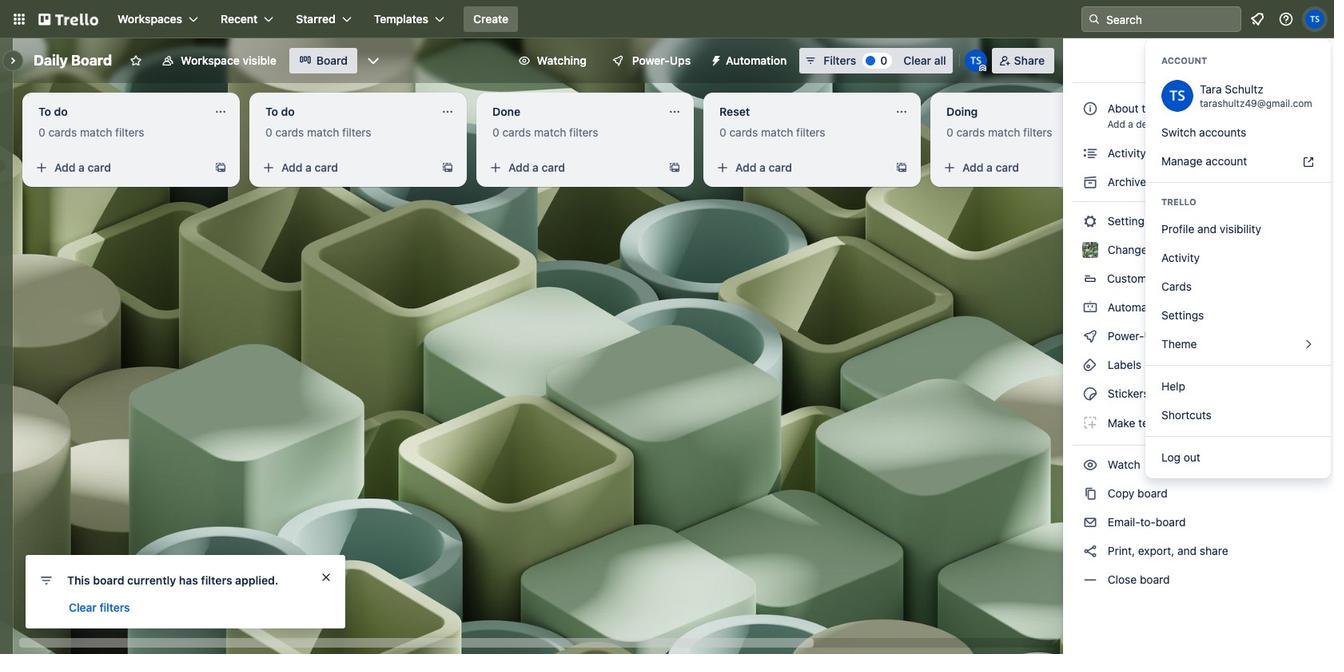 Task type: locate. For each thing, give the bounding box(es) containing it.
automation link
[[1073, 295, 1325, 321]]

clear left all
[[903, 54, 931, 67]]

do down daily board text field
[[54, 105, 68, 118]]

archived items
[[1105, 175, 1184, 189]]

0 for reset text box
[[719, 126, 726, 139]]

do down board link
[[281, 105, 295, 118]]

settings up change
[[1105, 214, 1150, 228]]

1 vertical spatial ups
[[1144, 329, 1165, 343]]

help
[[1162, 380, 1185, 393]]

stickers
[[1105, 387, 1149, 400]]

activity link
[[1073, 141, 1325, 166], [1146, 244, 1331, 273]]

power-
[[632, 54, 670, 67], [1108, 329, 1144, 343]]

5 add a card from the left
[[962, 161, 1019, 174]]

workspace visible button
[[152, 48, 286, 74]]

1 horizontal spatial tara schultz (taraschultz7) image
[[1305, 10, 1325, 29]]

1 vertical spatial tara schultz (taraschultz7) image
[[1162, 80, 1193, 112]]

0 down daily
[[38, 126, 45, 139]]

clear all button
[[897, 48, 953, 74]]

0 horizontal spatial to do
[[38, 105, 68, 118]]

to
[[1190, 118, 1199, 130]]

4 add a card from the left
[[735, 161, 792, 174]]

settings link
[[1073, 209, 1325, 234], [1146, 301, 1331, 330]]

0 horizontal spatial do
[[54, 105, 68, 118]]

2 add a card from the left
[[281, 161, 338, 174]]

1 add a card from the left
[[54, 161, 111, 174]]

0 vertical spatial power-ups
[[632, 54, 691, 67]]

card down done text field
[[542, 161, 565, 174]]

clear for clear all
[[903, 54, 931, 67]]

to do
[[38, 105, 68, 118], [265, 105, 295, 118]]

2 add a card button from the left
[[256, 155, 435, 181]]

add down to do text field
[[281, 161, 303, 174]]

power-ups link
[[1073, 324, 1325, 349]]

cards down to do text field
[[275, 126, 304, 139]]

currently
[[127, 574, 176, 588]]

2 to do from the left
[[265, 105, 295, 118]]

ups down primary element
[[670, 54, 691, 67]]

create
[[473, 12, 509, 26]]

schultz
[[1225, 82, 1264, 96]]

1 horizontal spatial clear
[[903, 54, 931, 67]]

share button
[[992, 48, 1054, 74]]

0 horizontal spatial ups
[[670, 54, 691, 67]]

1 vertical spatial activity link
[[1146, 244, 1331, 273]]

sm image inside close board link
[[1082, 572, 1098, 588]]

profile and visibility link
[[1146, 215, 1331, 244]]

automation button
[[704, 48, 796, 74]]

help link
[[1146, 373, 1331, 401]]

1 vertical spatial clear
[[69, 601, 97, 615]]

sm image inside the 'settings' link
[[1082, 213, 1098, 229]]

copy
[[1108, 487, 1135, 500]]

3 match from the left
[[534, 126, 566, 139]]

board right your
[[1224, 118, 1250, 130]]

0 cards match filters down to do text field
[[265, 126, 371, 139]]

templates
[[374, 12, 429, 26]]

create from template… image
[[214, 161, 227, 174], [668, 161, 681, 174], [895, 161, 908, 174]]

change
[[1108, 243, 1148, 257]]

clear inside the clear all button
[[903, 54, 931, 67]]

filters down to do text box
[[115, 126, 144, 139]]

to
[[38, 105, 51, 118], [265, 105, 278, 118]]

board left customize views icon
[[316, 54, 348, 67]]

profile
[[1162, 222, 1195, 236]]

automation down custom fields
[[1105, 301, 1167, 314]]

4 card from the left
[[769, 161, 792, 174]]

add down 'done'
[[508, 161, 530, 174]]

visibility
[[1220, 222, 1261, 236]]

board right daily
[[71, 52, 112, 69]]

3 add a card from the left
[[508, 161, 565, 174]]

tara schultz (taraschultz7) image right this
[[1162, 80, 1193, 112]]

5 add a card button from the left
[[937, 155, 1116, 181]]

activity link down switch accounts
[[1073, 141, 1325, 166]]

clear inside clear filters link
[[69, 601, 97, 615]]

clear down this
[[69, 601, 97, 615]]

add a card down doing 0 cards match filters
[[962, 161, 1019, 174]]

sm image inside activity "link"
[[1082, 145, 1098, 161]]

cards down 'done'
[[502, 126, 531, 139]]

match down reset text box
[[761, 126, 793, 139]]

2 to from the left
[[265, 105, 278, 118]]

add a card down reset
[[735, 161, 792, 174]]

to inside to do text box
[[38, 105, 51, 118]]

add a card button down to do text box
[[29, 155, 208, 181]]

0 horizontal spatial tara schultz (taraschultz7) image
[[1162, 80, 1193, 112]]

1 vertical spatial and
[[1178, 544, 1197, 558]]

sm image for archived items
[[1082, 174, 1098, 190]]

tara schultz (taraschultz7) image
[[1305, 10, 1325, 29], [1162, 80, 1193, 112]]

add a card
[[54, 161, 111, 174], [281, 161, 338, 174], [508, 161, 565, 174], [735, 161, 792, 174], [962, 161, 1019, 174]]

match down to do text field
[[307, 126, 339, 139]]

1 create from template… image from the left
[[214, 161, 227, 174]]

0 down reset
[[719, 126, 726, 139]]

sm image inside the 'stickers' link
[[1082, 386, 1098, 402]]

cards for done text field
[[502, 126, 531, 139]]

cards down reset
[[729, 126, 758, 139]]

a down to do text field
[[305, 161, 312, 174]]

add down the about
[[1107, 118, 1125, 130]]

0 cards match filters
[[38, 126, 144, 139], [265, 126, 371, 139], [492, 126, 598, 139], [719, 126, 825, 139]]

0 vertical spatial power-
[[632, 54, 670, 67]]

1 horizontal spatial settings
[[1162, 309, 1204, 322]]

sm image inside automation link
[[1082, 300, 1098, 316]]

1 horizontal spatial to do
[[265, 105, 295, 118]]

Board name text field
[[26, 48, 120, 74]]

5 match from the left
[[988, 126, 1020, 139]]

sm image
[[704, 48, 726, 70], [1082, 174, 1098, 190], [1082, 457, 1098, 473], [1082, 486, 1098, 502], [1082, 572, 1098, 588]]

2 cards from the left
[[275, 126, 304, 139]]

0 vertical spatial ups
[[670, 54, 691, 67]]

theme
[[1162, 337, 1197, 351]]

labels link
[[1073, 353, 1325, 378]]

workspace
[[181, 54, 240, 67]]

log out
[[1162, 451, 1201, 464]]

to do inside text box
[[38, 105, 68, 118]]

match down to do text box
[[80, 126, 112, 139]]

card down reset text box
[[769, 161, 792, 174]]

0 horizontal spatial clear
[[69, 601, 97, 615]]

power- up "labels"
[[1108, 329, 1144, 343]]

0 vertical spatial clear
[[903, 54, 931, 67]]

cards
[[48, 126, 77, 139], [275, 126, 304, 139], [502, 126, 531, 139], [729, 126, 758, 139], [956, 126, 985, 139]]

sm image for automation
[[1082, 300, 1098, 316]]

0 vertical spatial automation
[[726, 54, 787, 67]]

tarashultz49@gmail.com
[[1200, 98, 1312, 110]]

match
[[80, 126, 112, 139], [307, 126, 339, 139], [534, 126, 566, 139], [761, 126, 793, 139], [988, 126, 1020, 139]]

0 down 'done'
[[492, 126, 499, 139]]

custom
[[1107, 272, 1147, 285]]

cards for to do text box
[[48, 126, 77, 139]]

0 vertical spatial settings link
[[1073, 209, 1325, 234]]

Search field
[[1101, 7, 1241, 31]]

clear filters
[[69, 601, 130, 615]]

1 vertical spatial activity
[[1162, 251, 1200, 265]]

archived
[[1108, 175, 1153, 189]]

power-ups inside power-ups button
[[632, 54, 691, 67]]

filters
[[824, 54, 856, 67]]

a down the about
[[1128, 118, 1133, 130]]

account
[[1206, 154, 1247, 168]]

sm image up reset
[[704, 48, 726, 70]]

a
[[1128, 118, 1133, 130], [78, 161, 85, 174], [305, 161, 312, 174], [532, 161, 539, 174], [760, 161, 766, 174], [987, 161, 993, 174]]

settings link down trello
[[1073, 209, 1325, 234]]

0 horizontal spatial activity
[[1105, 146, 1146, 160]]

0 for done text field
[[492, 126, 499, 139]]

0 cards match filters down done text field
[[492, 126, 598, 139]]

board
[[71, 52, 112, 69], [316, 54, 348, 67]]

email-to-board
[[1105, 516, 1186, 529]]

0 cards match filters for to do text field
[[265, 126, 371, 139]]

settings
[[1105, 214, 1150, 228], [1162, 309, 1204, 322]]

0 horizontal spatial automation
[[726, 54, 787, 67]]

board up clear filters
[[93, 574, 124, 588]]

filters down currently
[[100, 601, 130, 615]]

1 vertical spatial power-ups
[[1105, 329, 1168, 343]]

customize views image
[[365, 53, 381, 69]]

sm image inside print, export, and share link
[[1082, 544, 1098, 560]]

match down done text field
[[534, 126, 566, 139]]

0 horizontal spatial create from template… image
[[214, 161, 227, 174]]

card for done text field
[[542, 161, 565, 174]]

done
[[492, 105, 520, 118]]

add down to do text box
[[54, 161, 76, 174]]

this member is an admin of this board. image
[[979, 65, 986, 72]]

cards inside doing 0 cards match filters
[[956, 126, 985, 139]]

Done text field
[[483, 99, 659, 125]]

sm image inside watch link
[[1082, 457, 1098, 473]]

clear
[[903, 54, 931, 67], [69, 601, 97, 615]]

sm image left the archived
[[1082, 174, 1098, 190]]

power- down primary element
[[632, 54, 670, 67]]

settings up power-ups link
[[1162, 309, 1204, 322]]

sm image inside labels link
[[1082, 357, 1098, 373]]

2 create from template… image from the left
[[668, 161, 681, 174]]

3 cards from the left
[[502, 126, 531, 139]]

0 notifications image
[[1248, 10, 1267, 29]]

activity link down the visibility
[[1146, 244, 1331, 273]]

to inside to do text field
[[265, 105, 278, 118]]

3 add a card button from the left
[[483, 155, 662, 181]]

upgrade
[[1207, 418, 1246, 430]]

to down visible
[[265, 105, 278, 118]]

4 match from the left
[[761, 126, 793, 139]]

1 horizontal spatial do
[[281, 105, 295, 118]]

add a card button down doing 0 cards match filters
[[937, 155, 1116, 181]]

sm image for activity
[[1082, 145, 1098, 161]]

open information menu image
[[1278, 11, 1294, 27]]

switch accounts link
[[1146, 118, 1331, 147]]

0 down visible
[[265, 126, 272, 139]]

0 cards match filters down to do text box
[[38, 126, 144, 139]]

0 vertical spatial settings
[[1105, 214, 1150, 228]]

2 do from the left
[[281, 105, 295, 118]]

3 card from the left
[[542, 161, 565, 174]]

add a card button for to do text box
[[29, 155, 208, 181]]

sm image left close
[[1082, 572, 1098, 588]]

and
[[1198, 222, 1217, 236], [1178, 544, 1197, 558]]

0 vertical spatial activity
[[1105, 146, 1146, 160]]

5 cards from the left
[[956, 126, 985, 139]]

card down to do text box
[[88, 161, 111, 174]]

0 horizontal spatial board
[[71, 52, 112, 69]]

log out button
[[1146, 444, 1331, 472]]

automation up reset
[[726, 54, 787, 67]]

3 0 cards match filters from the left
[[492, 126, 598, 139]]

4 0 cards match filters from the left
[[719, 126, 825, 139]]

board inside 'link'
[[1138, 487, 1168, 500]]

automation
[[726, 54, 787, 67], [1105, 301, 1167, 314]]

do for to do text box
[[54, 105, 68, 118]]

sm image inside email-to-board link
[[1082, 515, 1098, 531]]

2 0 cards match filters from the left
[[265, 126, 371, 139]]

card down to do text field
[[315, 161, 338, 174]]

1 cards from the left
[[48, 126, 77, 139]]

1 match from the left
[[80, 126, 112, 139]]

4 cards from the left
[[729, 126, 758, 139]]

sm image left 'copy'
[[1082, 486, 1098, 502]]

card for to do text box
[[88, 161, 111, 174]]

filters down doing text box
[[1023, 126, 1053, 139]]

activity up the archived
[[1105, 146, 1146, 160]]

power-ups up "labels"
[[1105, 329, 1168, 343]]

add a card button down reset text box
[[710, 155, 889, 181]]

create button
[[464, 6, 518, 32]]

1 horizontal spatial power-ups
[[1105, 329, 1168, 343]]

0 horizontal spatial to
[[38, 105, 51, 118]]

match for to do text box
[[80, 126, 112, 139]]

board up the "print, export, and share"
[[1156, 516, 1186, 529]]

a inside about this board add a description to your board
[[1128, 118, 1133, 130]]

ups inside button
[[670, 54, 691, 67]]

doing
[[946, 105, 978, 118]]

add a card button down done text field
[[483, 155, 662, 181]]

0 cards match filters for done text field
[[492, 126, 598, 139]]

settings link for cards link
[[1146, 301, 1331, 330]]

to do down daily
[[38, 105, 68, 118]]

0 vertical spatial activity link
[[1073, 141, 1325, 166]]

1 vertical spatial automation
[[1105, 301, 1167, 314]]

alert
[[26, 556, 345, 629]]

create from template… image for to do
[[214, 161, 227, 174]]

1 horizontal spatial to
[[265, 105, 278, 118]]

share
[[1200, 544, 1228, 558]]

add a card down to do text box
[[54, 161, 111, 174]]

1 to from the left
[[38, 105, 51, 118]]

log
[[1162, 451, 1181, 464]]

1 horizontal spatial activity
[[1162, 251, 1200, 265]]

cards down to do text box
[[48, 126, 77, 139]]

1 do from the left
[[54, 105, 68, 118]]

0 horizontal spatial power-
[[632, 54, 670, 67]]

0 horizontal spatial settings
[[1105, 214, 1150, 228]]

activity up fields
[[1162, 251, 1200, 265]]

0 horizontal spatial and
[[1178, 544, 1197, 558]]

add a card down 'done'
[[508, 161, 565, 174]]

add a card down to do text field
[[281, 161, 338, 174]]

do
[[54, 105, 68, 118], [281, 105, 295, 118]]

a down doing 0 cards match filters
[[987, 161, 993, 174]]

match down doing text box
[[988, 126, 1020, 139]]

0 cards match filters down reset text box
[[719, 126, 825, 139]]

daily board
[[34, 52, 112, 69]]

share
[[1014, 54, 1045, 67]]

1 card from the left
[[88, 161, 111, 174]]

1 horizontal spatial create from template… image
[[668, 161, 681, 174]]

power-ups down primary element
[[632, 54, 691, 67]]

do inside text field
[[281, 105, 295, 118]]

card down doing 0 cards match filters
[[996, 161, 1019, 174]]

0 horizontal spatial power-ups
[[632, 54, 691, 67]]

settings link down custom fields button
[[1146, 301, 1331, 330]]

cards down doing
[[956, 126, 985, 139]]

1 to do from the left
[[38, 105, 68, 118]]

all
[[934, 54, 946, 67]]

recent
[[221, 12, 258, 26]]

1 0 cards match filters from the left
[[38, 126, 144, 139]]

board up to-
[[1138, 487, 1168, 500]]

1 add a card button from the left
[[29, 155, 208, 181]]

2 match from the left
[[307, 126, 339, 139]]

doing 0 cards match filters
[[946, 105, 1053, 139]]

to down daily
[[38, 105, 51, 118]]

add a card button
[[29, 155, 208, 181], [256, 155, 435, 181], [483, 155, 662, 181], [710, 155, 889, 181], [937, 155, 1116, 181]]

sm image for labels
[[1082, 357, 1098, 373]]

create from template… image for done
[[668, 161, 681, 174]]

0 down doing
[[946, 126, 953, 139]]

sm image for power-ups
[[1082, 329, 1098, 345]]

2 horizontal spatial create from template… image
[[895, 161, 908, 174]]

starred button
[[286, 6, 361, 32]]

add a card button down to do text field
[[256, 155, 435, 181]]

tara schultz (taraschultz7) image right open information menu icon
[[1305, 10, 1325, 29]]

sm image inside copy board 'link'
[[1082, 486, 1098, 502]]

sm image left watch
[[1082, 457, 1098, 473]]

sm image inside power-ups link
[[1082, 329, 1098, 345]]

change background link
[[1073, 237, 1325, 263]]

add down reset
[[735, 161, 757, 174]]

1 horizontal spatial and
[[1198, 222, 1217, 236]]

to do down visible
[[265, 105, 295, 118]]

sm image
[[1082, 145, 1098, 161], [1082, 213, 1098, 229], [1082, 300, 1098, 316], [1082, 329, 1098, 345], [1082, 357, 1098, 373], [1082, 386, 1098, 402], [1082, 415, 1098, 431], [1144, 457, 1159, 473], [1082, 515, 1098, 531], [1082, 544, 1098, 560]]

and left share
[[1178, 544, 1197, 558]]

0 inside doing 0 cards match filters
[[946, 126, 953, 139]]

match inside doing 0 cards match filters
[[988, 126, 1020, 139]]

custom fields
[[1107, 272, 1181, 285]]

add
[[1107, 118, 1125, 130], [54, 161, 76, 174], [281, 161, 303, 174], [508, 161, 530, 174], [735, 161, 757, 174], [962, 161, 984, 174]]

to for to do text field
[[265, 105, 278, 118]]

1 horizontal spatial power-
[[1108, 329, 1144, 343]]

to do inside text field
[[265, 105, 295, 118]]

and up change background link
[[1198, 222, 1217, 236]]

power-ups button
[[600, 48, 700, 74]]

primary element
[[0, 0, 1334, 38]]

do inside text box
[[54, 105, 68, 118]]

ups down automation link at top right
[[1144, 329, 1165, 343]]

sm image inside archived items link
[[1082, 174, 1098, 190]]

2 card from the left
[[315, 161, 338, 174]]

add inside about this board add a description to your board
[[1107, 118, 1125, 130]]

add a card button for to do text field
[[256, 155, 435, 181]]

1 vertical spatial settings link
[[1146, 301, 1331, 330]]

theme button
[[1146, 330, 1331, 359]]



Task type: vqa. For each thing, say whether or not it's contained in the screenshot.
Create from template… icon to the top
no



Task type: describe. For each thing, give the bounding box(es) containing it.
items
[[1156, 175, 1184, 189]]

switch accounts
[[1162, 126, 1246, 139]]

watching button
[[508, 48, 596, 74]]

back to home image
[[38, 6, 98, 32]]

change background
[[1105, 243, 1212, 257]]

to for to do text box
[[38, 105, 51, 118]]

trello
[[1162, 197, 1196, 207]]

cards for reset text box
[[729, 126, 758, 139]]

email-
[[1108, 516, 1140, 529]]

email-to-board link
[[1073, 510, 1325, 536]]

0 vertical spatial and
[[1198, 222, 1217, 236]]

a down reset text box
[[760, 161, 766, 174]]

clear filters link
[[69, 600, 130, 616]]

automation inside button
[[726, 54, 787, 67]]

about this board add a description to your board
[[1107, 102, 1250, 130]]

daily
[[34, 52, 68, 69]]

workspaces button
[[108, 6, 208, 32]]

close board link
[[1073, 568, 1325, 593]]

filters down reset text box
[[796, 126, 825, 139]]

template
[[1138, 416, 1184, 430]]

profile and visibility
[[1162, 222, 1261, 236]]

board link
[[289, 48, 357, 74]]

cards link
[[1146, 273, 1331, 301]]

board inside alert
[[93, 574, 124, 588]]

sm image for settings
[[1082, 213, 1098, 229]]

visible
[[243, 54, 276, 67]]

filters down to do text field
[[342, 126, 371, 139]]

manage account link
[[1146, 147, 1331, 176]]

do for to do text field
[[281, 105, 295, 118]]

print, export, and share
[[1105, 544, 1228, 558]]

alert containing this board currently has filters applied.
[[26, 556, 345, 629]]

add a card for done text field
[[508, 161, 565, 174]]

1 vertical spatial settings
[[1162, 309, 1204, 322]]

sm image for stickers
[[1082, 386, 1098, 402]]

copy board link
[[1073, 481, 1325, 507]]

board inside text field
[[71, 52, 112, 69]]

cards
[[1162, 280, 1192, 293]]

settings link for archived items link
[[1073, 209, 1325, 234]]

card for to do text field
[[315, 161, 338, 174]]

power- inside button
[[632, 54, 670, 67]]

To do text field
[[29, 99, 205, 125]]

sm image for print, export, and share
[[1082, 544, 1098, 560]]

has
[[179, 574, 198, 588]]

about
[[1108, 102, 1139, 115]]

to-
[[1140, 516, 1156, 529]]

Reset text field
[[710, 99, 886, 125]]

match for done text field
[[534, 126, 566, 139]]

close board
[[1105, 573, 1170, 587]]

add a card button for done text field
[[483, 155, 662, 181]]

sm image for close board
[[1082, 572, 1098, 588]]

sm image for make template
[[1082, 415, 1098, 431]]

this
[[67, 574, 90, 588]]

filters right has
[[201, 574, 232, 588]]

custom fields button
[[1073, 266, 1325, 292]]

star or unstar board image
[[130, 54, 142, 67]]

print, export, and share link
[[1073, 539, 1325, 564]]

recent button
[[211, 6, 283, 32]]

match for to do text field
[[307, 126, 339, 139]]

dismiss flag image
[[320, 572, 333, 584]]

tara schultz tarashultz49@gmail.com
[[1200, 82, 1312, 110]]

manage
[[1162, 154, 1203, 168]]

clear for clear filters
[[69, 601, 97, 615]]

power-ups inside power-ups link
[[1105, 329, 1168, 343]]

board up to
[[1164, 102, 1194, 115]]

close
[[1108, 573, 1137, 587]]

sm image for email-to-board
[[1082, 515, 1098, 531]]

clear all
[[903, 54, 946, 67]]

5 card from the left
[[996, 161, 1019, 174]]

starred
[[296, 12, 336, 26]]

workspace visible
[[181, 54, 276, 67]]

filters down done text field
[[569, 126, 598, 139]]

to do for to do text box
[[38, 105, 68, 118]]

description
[[1136, 118, 1187, 130]]

archived items link
[[1073, 169, 1325, 195]]

0 cards match filters for reset text box
[[719, 126, 825, 139]]

add a card for to do text field
[[281, 161, 338, 174]]

0 for to do text box
[[38, 126, 45, 139]]

4 add a card button from the left
[[710, 155, 889, 181]]

this board currently has filters applied.
[[67, 574, 278, 588]]

add a card for to do text box
[[54, 161, 111, 174]]

board down export,
[[1140, 573, 1170, 587]]

3 create from template… image from the left
[[895, 161, 908, 174]]

To do text field
[[256, 99, 432, 125]]

tara
[[1200, 82, 1222, 96]]

1 vertical spatial power-
[[1108, 329, 1144, 343]]

sm image for watch
[[1082, 457, 1098, 473]]

to do for to do text field
[[265, 105, 295, 118]]

fields
[[1150, 272, 1181, 285]]

background
[[1151, 243, 1212, 257]]

0 for to do text field
[[265, 126, 272, 139]]

applied.
[[235, 574, 278, 588]]

1 horizontal spatial ups
[[1144, 329, 1165, 343]]

shortcuts
[[1162, 408, 1212, 422]]

out
[[1184, 451, 1201, 464]]

export,
[[1138, 544, 1175, 558]]

1 horizontal spatial board
[[316, 54, 348, 67]]

sm image for copy board
[[1082, 486, 1098, 502]]

shortcuts button
[[1146, 401, 1331, 430]]

activity link for cards link
[[1146, 244, 1331, 273]]

manage account
[[1162, 154, 1247, 168]]

sm image inside watch link
[[1144, 457, 1159, 473]]

workspaces
[[118, 12, 182, 26]]

print,
[[1108, 544, 1135, 558]]

Doing text field
[[937, 99, 1113, 125]]

templates button
[[364, 6, 454, 32]]

1 horizontal spatial automation
[[1105, 301, 1167, 314]]

a down done text field
[[532, 161, 539, 174]]

watching
[[537, 54, 587, 67]]

a down to do text box
[[78, 161, 85, 174]]

make
[[1108, 416, 1135, 430]]

this
[[1142, 102, 1161, 115]]

your
[[1201, 118, 1221, 130]]

menu
[[1182, 54, 1215, 68]]

labels
[[1105, 358, 1142, 372]]

0 cards match filters for to do text box
[[38, 126, 144, 139]]

sm image inside automation button
[[704, 48, 726, 70]]

0 vertical spatial tara schultz (taraschultz7) image
[[1305, 10, 1325, 29]]

upgrade button
[[1188, 415, 1249, 434]]

add down doing 0 cards match filters
[[962, 161, 984, 174]]

match for reset text box
[[761, 126, 793, 139]]

watch link
[[1073, 452, 1325, 478]]

filters inside doing 0 cards match filters
[[1023, 126, 1053, 139]]

0 left clear all
[[880, 54, 887, 67]]

switch
[[1162, 126, 1196, 139]]

create from template… image
[[441, 161, 454, 174]]

stickers link
[[1073, 381, 1325, 407]]

tara schultz (taraschultz7) image
[[965, 50, 987, 72]]

search image
[[1088, 13, 1101, 26]]

activity link for archived items link
[[1073, 141, 1325, 166]]

watch
[[1105, 458, 1144, 472]]

cards for to do text field
[[275, 126, 304, 139]]



